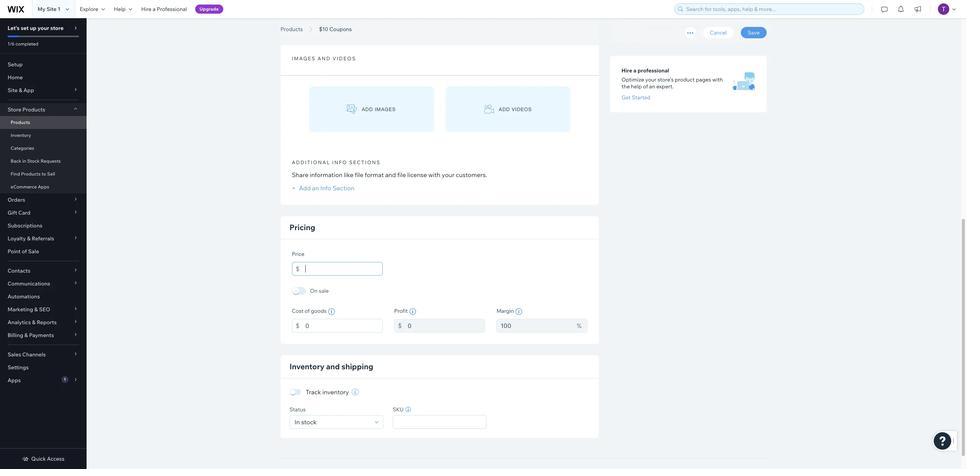 Task type: vqa. For each thing, say whether or not it's contained in the screenshot.
SECTION
yes



Task type: locate. For each thing, give the bounding box(es) containing it.
0 vertical spatial a
[[153, 6, 156, 13]]

sale
[[319, 288, 329, 295]]

$10 coupons up images and videos
[[281, 16, 366, 33]]

info tooltip image
[[328, 309, 335, 316], [409, 309, 416, 316]]

upgrade
[[200, 6, 219, 12]]

inventory inside "$10 coupons" form
[[290, 362, 325, 372]]

0 horizontal spatial apps
[[8, 378, 21, 384]]

contacts
[[8, 268, 30, 275]]

info tooltip image for profit
[[409, 309, 416, 316]]

price
[[292, 251, 304, 258]]

billing & payments button
[[0, 329, 87, 342]]

$ down cost
[[296, 323, 300, 330]]

$ down profit
[[398, 323, 402, 330]]

inventory and shipping
[[290, 362, 373, 372]]

quick access button
[[22, 456, 64, 463]]

1 horizontal spatial of
[[305, 308, 310, 315]]

professional
[[638, 67, 669, 74]]

2 add from the left
[[499, 107, 510, 112]]

1 horizontal spatial inventory
[[290, 362, 325, 372]]

the
[[622, 83, 630, 90]]

inventory link
[[0, 129, 87, 142]]

categories link
[[0, 142, 87, 155]]

your right up
[[38, 25, 49, 32]]

add
[[362, 107, 373, 112], [499, 107, 510, 112]]

info tooltip image right the goods
[[328, 309, 335, 316]]

1 horizontal spatial an
[[649, 83, 655, 90]]

0 vertical spatial with
[[713, 76, 723, 83]]

images
[[375, 107, 396, 112]]

and for videos
[[318, 55, 331, 62]]

1 vertical spatial a
[[634, 67, 637, 74]]

gift
[[8, 210, 17, 217]]

your left customers.
[[442, 171, 455, 179]]

$10 coupons
[[281, 16, 366, 33], [319, 26, 352, 33]]

None field
[[292, 416, 373, 429], [395, 416, 484, 429], [292, 416, 373, 429], [395, 416, 484, 429]]

sales channels
[[8, 352, 46, 359]]

0 horizontal spatial with
[[428, 171, 441, 179]]

1 info tooltip image from the left
[[328, 309, 335, 316]]

$ for on sale
[[296, 266, 300, 273]]

of left sale
[[22, 248, 27, 255]]

1 vertical spatial products link
[[0, 116, 87, 129]]

1 vertical spatial your
[[646, 76, 657, 83]]

hire right help button
[[141, 6, 151, 13]]

hire
[[141, 6, 151, 13], [622, 67, 632, 74]]

1 vertical spatial 1
[[64, 378, 66, 383]]

quick access
[[31, 456, 64, 463]]

$10 up images
[[281, 16, 305, 33]]

share information like file format and file license with your customers.
[[292, 171, 487, 179]]

customers.
[[456, 171, 487, 179]]

& inside popup button
[[24, 332, 28, 339]]

orders
[[8, 197, 25, 204]]

explore
[[80, 6, 98, 13]]

inventory up categories
[[11, 133, 31, 138]]

2 horizontal spatial of
[[643, 83, 648, 90]]

0 horizontal spatial hire
[[141, 6, 151, 13]]

1 add from the left
[[362, 107, 373, 112]]

and for shipping
[[326, 362, 340, 372]]

cost
[[292, 308, 304, 315]]

add an info section link
[[292, 185, 355, 192]]

1 horizontal spatial hire
[[622, 67, 632, 74]]

0 vertical spatial hire
[[141, 6, 151, 13]]

site down home
[[8, 87, 18, 94]]

loyalty & referrals
[[8, 236, 54, 242]]

file left 'license'
[[397, 171, 406, 179]]

communications button
[[0, 278, 87, 291]]

add right gallery image
[[362, 107, 373, 112]]

license
[[407, 171, 427, 179]]

products up images
[[281, 26, 303, 33]]

1 vertical spatial an
[[312, 185, 319, 192]]

products link
[[277, 25, 307, 33], [0, 116, 87, 129]]

1 file from the left
[[355, 171, 364, 179]]

$
[[296, 266, 300, 273], [296, 323, 300, 330], [398, 323, 402, 330]]

info tooltip image for cost of goods
[[328, 309, 335, 316]]

of right "help"
[[643, 83, 648, 90]]

inventory
[[11, 133, 31, 138], [290, 362, 325, 372]]

& left seo
[[34, 307, 38, 313]]

upgrade button
[[195, 5, 223, 14]]

file right like
[[355, 171, 364, 179]]

additional
[[292, 160, 330, 166]]

your
[[38, 25, 49, 32], [646, 76, 657, 83], [442, 171, 455, 179]]

sale
[[28, 248, 39, 255]]

loyalty
[[8, 236, 26, 242]]

an inside the optimize your store's product pages with the help of an expert.
[[649, 83, 655, 90]]

1 right my
[[58, 6, 60, 13]]

0 horizontal spatial an
[[312, 185, 319, 192]]

1 horizontal spatial with
[[713, 76, 723, 83]]

coupons
[[308, 16, 366, 33], [330, 26, 352, 33]]

get
[[622, 94, 631, 101]]

an left the info
[[312, 185, 319, 192]]

1 vertical spatial hire
[[622, 67, 632, 74]]

of right cost
[[305, 308, 310, 315]]

products link down store products
[[0, 116, 87, 129]]

and left videos
[[318, 55, 331, 62]]

inventory
[[322, 389, 349, 397]]

0 horizontal spatial file
[[355, 171, 364, 179]]

1 horizontal spatial 1
[[64, 378, 66, 383]]

products right the store
[[22, 106, 45, 113]]

0 horizontal spatial site
[[8, 87, 18, 94]]

Start typing a brand name field
[[624, 20, 753, 33]]

& right the billing
[[24, 332, 28, 339]]

a
[[153, 6, 156, 13], [634, 67, 637, 74]]

1 horizontal spatial a
[[634, 67, 637, 74]]

1 horizontal spatial file
[[397, 171, 406, 179]]

0 vertical spatial your
[[38, 25, 49, 32]]

a left professional
[[153, 6, 156, 13]]

0 horizontal spatial a
[[153, 6, 156, 13]]

None text field
[[305, 263, 383, 276], [408, 319, 485, 333], [497, 319, 573, 333], [305, 263, 383, 276], [408, 319, 485, 333], [497, 319, 573, 333]]

0 horizontal spatial inventory
[[11, 133, 31, 138]]

point of sale
[[8, 248, 39, 255]]

1 vertical spatial inventory
[[290, 362, 325, 372]]

1 horizontal spatial your
[[442, 171, 455, 179]]

an left expert.
[[649, 83, 655, 90]]

info tooltip image right profit
[[409, 309, 416, 316]]

0 horizontal spatial your
[[38, 25, 49, 32]]

None text field
[[305, 319, 383, 333]]

hire for hire a professional
[[141, 6, 151, 13]]

started
[[632, 94, 651, 101]]

of for point of sale
[[22, 248, 27, 255]]

& right loyalty
[[27, 236, 31, 242]]

0 horizontal spatial info tooltip image
[[328, 309, 335, 316]]

0 horizontal spatial of
[[22, 248, 27, 255]]

& for billing
[[24, 332, 28, 339]]

cancel
[[710, 29, 727, 36]]

site
[[47, 6, 57, 13], [8, 87, 18, 94]]

2 vertical spatial and
[[326, 362, 340, 372]]

0 vertical spatial inventory
[[11, 133, 31, 138]]

0 vertical spatial an
[[649, 83, 655, 90]]

your inside sidebar element
[[38, 25, 49, 32]]

of inside sidebar element
[[22, 248, 27, 255]]

an
[[649, 83, 655, 90], [312, 185, 319, 192]]

1 vertical spatial of
[[22, 248, 27, 255]]

hire inside "$10 coupons" form
[[622, 67, 632, 74]]

1 horizontal spatial add
[[499, 107, 510, 112]]

0 vertical spatial and
[[318, 55, 331, 62]]

2 vertical spatial of
[[305, 308, 310, 315]]

communications
[[8, 281, 50, 288]]

inventory up "track"
[[290, 362, 325, 372]]

help
[[114, 6, 126, 13]]

with right pages
[[713, 76, 723, 83]]

1 horizontal spatial site
[[47, 6, 57, 13]]

products
[[281, 26, 303, 33], [22, 106, 45, 113], [11, 120, 30, 125], [21, 171, 41, 177]]

my
[[38, 6, 45, 13]]

apps down settings
[[8, 378, 21, 384]]

categories
[[11, 145, 34, 151]]

on
[[310, 288, 318, 295]]

& for loyalty
[[27, 236, 31, 242]]

your down professional
[[646, 76, 657, 83]]

0 vertical spatial 1
[[58, 6, 60, 13]]

with inside the optimize your store's product pages with the help of an expert.
[[713, 76, 723, 83]]

0 vertical spatial site
[[47, 6, 57, 13]]

quick
[[31, 456, 46, 463]]

get started
[[622, 94, 651, 101]]

of inside the optimize your store's product pages with the help of an expert.
[[643, 83, 648, 90]]

$ down price
[[296, 266, 300, 273]]

help button
[[109, 0, 137, 18]]

0 vertical spatial products link
[[277, 25, 307, 33]]

add right videos icon
[[499, 107, 510, 112]]

1 down settings link at the left
[[64, 378, 66, 383]]

site right my
[[47, 6, 57, 13]]

$10 up images and videos
[[319, 26, 328, 33]]

Search for tools, apps, help & more... field
[[684, 4, 862, 14]]

of for cost of goods
[[305, 308, 310, 315]]

add videos
[[499, 107, 532, 112]]

gift card
[[8, 210, 30, 217]]

& left "reports"
[[32, 319, 36, 326]]

and left shipping
[[326, 362, 340, 372]]

products up ecommerce apps
[[21, 171, 41, 177]]

contacts button
[[0, 265, 87, 278]]

2 horizontal spatial your
[[646, 76, 657, 83]]

a up the optimize
[[634, 67, 637, 74]]

a inside "$10 coupons" form
[[634, 67, 637, 74]]

products link up images
[[277, 25, 307, 33]]

hire up the optimize
[[622, 67, 632, 74]]

products down the store
[[11, 120, 30, 125]]

$ for %
[[398, 323, 402, 330]]

of
[[643, 83, 648, 90], [22, 248, 27, 255], [305, 308, 310, 315]]

0 vertical spatial of
[[643, 83, 648, 90]]

setup
[[8, 61, 23, 68]]

add an info section
[[298, 185, 355, 192]]

1 horizontal spatial products link
[[277, 25, 307, 33]]

& left app
[[19, 87, 22, 94]]

1 horizontal spatial apps
[[38, 184, 49, 190]]

and right format
[[385, 171, 396, 179]]

0 horizontal spatial products link
[[0, 116, 87, 129]]

0 horizontal spatial add
[[362, 107, 373, 112]]

& for analytics
[[32, 319, 36, 326]]

site inside site & app popup button
[[8, 87, 18, 94]]

videos
[[512, 107, 532, 112]]

2 vertical spatial your
[[442, 171, 455, 179]]

requests
[[41, 158, 61, 164]]

products inside "dropdown button"
[[22, 106, 45, 113]]

1 horizontal spatial info tooltip image
[[409, 309, 416, 316]]

&
[[19, 87, 22, 94], [27, 236, 31, 242], [34, 307, 38, 313], [32, 319, 36, 326], [24, 332, 28, 339]]

1 vertical spatial site
[[8, 87, 18, 94]]

payments
[[29, 332, 54, 339]]

2 info tooltip image from the left
[[409, 309, 416, 316]]

billing
[[8, 332, 23, 339]]

inventory inside sidebar element
[[11, 133, 31, 138]]

goods
[[311, 308, 327, 315]]

apps down find products to sell link at top
[[38, 184, 49, 190]]

with right 'license'
[[428, 171, 441, 179]]



Task type: describe. For each thing, give the bounding box(es) containing it.
find products to sell
[[11, 171, 55, 177]]

& for marketing
[[34, 307, 38, 313]]

automations
[[8, 294, 40, 300]]

site & app
[[8, 87, 34, 94]]

reports
[[37, 319, 57, 326]]

0 horizontal spatial 1
[[58, 6, 60, 13]]

hire a professional
[[141, 6, 187, 13]]

home
[[8, 74, 23, 81]]

products link inside "$10 coupons" form
[[277, 25, 307, 33]]

gallery image
[[347, 105, 357, 114]]

track
[[306, 389, 321, 397]]

add
[[299, 185, 311, 192]]

back in stock requests
[[11, 158, 61, 164]]

info tooltip image
[[516, 309, 522, 316]]

section
[[333, 185, 355, 192]]

like
[[344, 171, 354, 179]]

let's
[[8, 25, 20, 32]]

store products
[[8, 106, 45, 113]]

hire for hire a professional
[[622, 67, 632, 74]]

back
[[11, 158, 21, 164]]

2 file from the left
[[397, 171, 406, 179]]

%
[[577, 323, 582, 330]]

sku
[[393, 407, 404, 414]]

track inventory
[[306, 389, 349, 397]]

1 vertical spatial apps
[[8, 378, 21, 384]]

channels
[[22, 352, 46, 359]]

stock
[[27, 158, 40, 164]]

back in stock requests link
[[0, 155, 87, 168]]

products inside "$10 coupons" form
[[281, 26, 303, 33]]

access
[[47, 456, 64, 463]]

analytics & reports
[[8, 319, 57, 326]]

marketing & seo button
[[0, 304, 87, 316]]

format
[[365, 171, 384, 179]]

on sale
[[310, 288, 329, 295]]

up
[[30, 25, 36, 32]]

setup link
[[0, 58, 87, 71]]

home link
[[0, 71, 87, 84]]

hire a professional
[[622, 67, 669, 74]]

inventory for inventory
[[11, 133, 31, 138]]

& for site
[[19, 87, 22, 94]]

$10 coupons form
[[87, 0, 966, 470]]

images
[[292, 55, 316, 62]]

ecommerce apps
[[11, 184, 49, 190]]

none text field inside "$10 coupons" form
[[305, 319, 383, 333]]

hire a professional link
[[137, 0, 192, 18]]

pages
[[696, 76, 711, 83]]

app
[[23, 87, 34, 94]]

in
[[22, 158, 26, 164]]

inventory for inventory and shipping
[[290, 362, 325, 372]]

automations link
[[0, 291, 87, 304]]

card
[[18, 210, 30, 217]]

1 inside sidebar element
[[64, 378, 66, 383]]

point of sale link
[[0, 245, 87, 258]]

your inside the optimize your store's product pages with the help of an expert.
[[646, 76, 657, 83]]

videos icon image
[[484, 105, 494, 114]]

completed
[[16, 41, 38, 47]]

store
[[8, 106, 21, 113]]

store's
[[658, 76, 674, 83]]

ecommerce
[[11, 184, 37, 190]]

referrals
[[32, 236, 54, 242]]

1 horizontal spatial $10
[[319, 26, 328, 33]]

1/6
[[8, 41, 14, 47]]

store
[[50, 25, 64, 32]]

find products to sell link
[[0, 168, 87, 181]]

subscriptions link
[[0, 220, 87, 232]]

add images
[[362, 107, 396, 112]]

shipping
[[342, 362, 373, 372]]

status
[[290, 407, 306, 414]]

sales
[[8, 352, 21, 359]]

1/6 completed
[[8, 41, 38, 47]]

a for professional
[[634, 67, 637, 74]]

loyalty & referrals button
[[0, 232, 87, 245]]

get started link
[[622, 94, 651, 101]]

orders button
[[0, 194, 87, 207]]

add for add videos
[[499, 107, 510, 112]]

let's set up your store
[[8, 25, 64, 32]]

profit
[[394, 308, 408, 315]]

info
[[332, 160, 347, 166]]

seo
[[39, 307, 50, 313]]

professional
[[157, 6, 187, 13]]

sidebar element
[[0, 18, 87, 470]]

to
[[42, 171, 46, 177]]

marketing & seo
[[8, 307, 50, 313]]

analytics
[[8, 319, 31, 326]]

sections
[[349, 160, 381, 166]]

a for professional
[[153, 6, 156, 13]]

0 vertical spatial apps
[[38, 184, 49, 190]]

help
[[631, 83, 642, 90]]

optimize your store's product pages with the help of an expert.
[[622, 76, 723, 90]]

optimize
[[622, 76, 644, 83]]

margin
[[497, 308, 514, 315]]

set
[[21, 25, 29, 32]]

cost of goods
[[292, 308, 327, 315]]

add for add images
[[362, 107, 373, 112]]

find
[[11, 171, 20, 177]]

info
[[320, 185, 331, 192]]

product
[[675, 76, 695, 83]]

my site 1
[[38, 6, 60, 13]]

1 vertical spatial with
[[428, 171, 441, 179]]

sell
[[47, 171, 55, 177]]

sales channels button
[[0, 349, 87, 362]]

$10 coupons up videos
[[319, 26, 352, 33]]

1 vertical spatial and
[[385, 171, 396, 179]]

settings link
[[0, 362, 87, 375]]

analytics & reports button
[[0, 316, 87, 329]]

store products button
[[0, 103, 87, 116]]

0 horizontal spatial $10
[[281, 16, 305, 33]]



